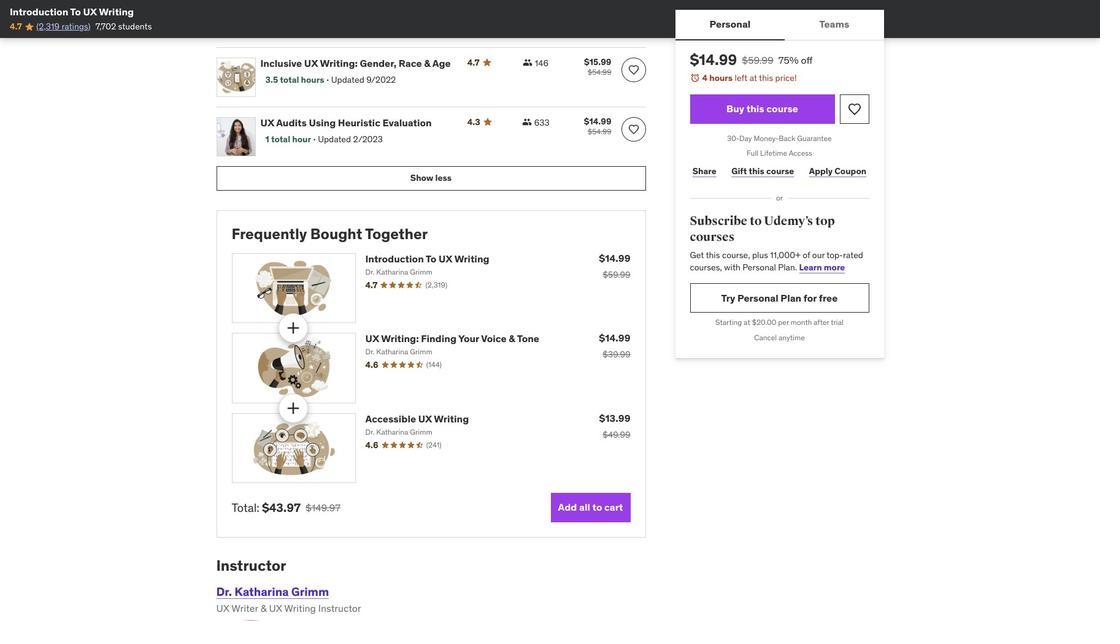 Task type: describe. For each thing, give the bounding box(es) containing it.
katharina inside accessible ux writing dr. katharina grimm
[[376, 428, 408, 437]]

frequently
[[232, 225, 307, 244]]

share
[[693, 166, 717, 177]]

this for get
[[706, 250, 720, 261]]

back
[[779, 134, 796, 143]]

to for introduction to ux writing dr. katharina grimm
[[426, 253, 437, 265]]

full
[[747, 149, 759, 158]]

writing: inside ux writing: finding your voice & tone dr. katharina grimm
[[381, 333, 419, 345]]

11,000+
[[771, 250, 801, 261]]

courses
[[690, 229, 735, 245]]

students
[[118, 21, 152, 32]]

ux writing: finding your voice & tone link
[[366, 333, 540, 345]]

$15.99 $54.99
[[584, 56, 612, 77]]

ux writing: finding your voice & tone dr. katharina grimm
[[366, 333, 540, 357]]

& for grimm
[[261, 603, 267, 615]]

per
[[779, 318, 789, 327]]

this for gift
[[749, 166, 765, 177]]

age
[[433, 57, 451, 69]]

total for ux
[[271, 134, 290, 145]]

all
[[579, 502, 591, 514]]

instructor inside dr. katharina grimm ux writer & ux writing instructor
[[318, 603, 361, 615]]

$14.99 $59.99 75% off
[[690, 50, 813, 69]]

to inside button
[[593, 502, 602, 514]]

241 reviews element
[[426, 440, 442, 451]]

learn
[[800, 262, 822, 273]]

starting
[[716, 318, 742, 327]]

ux inside introduction to ux writing dr. katharina grimm
[[439, 253, 453, 265]]

updated 9/2022
[[331, 74, 396, 85]]

grimm inside introduction to ux writing dr. katharina grimm
[[410, 267, 433, 277]]

0 horizontal spatial hours
[[301, 74, 324, 85]]

inclusive ux writing: gender, race & age link
[[261, 57, 453, 69]]

subscribe to udemy's top courses
[[690, 214, 835, 245]]

146
[[535, 58, 549, 69]]

rated
[[843, 250, 864, 261]]

wishlist image for ux audits using heuristic evaluation
[[628, 123, 640, 135]]

of
[[803, 250, 811, 261]]

try personal plan for free
[[722, 292, 838, 304]]

dr. inside introduction to ux writing dr. katharina grimm
[[366, 267, 375, 277]]

writing inside dr. katharina grimm ux writer & ux writing instructor
[[284, 603, 316, 615]]

tab list containing personal
[[676, 10, 884, 41]]

add all to cart
[[558, 502, 623, 514]]

course,
[[722, 250, 750, 261]]

katharina inside dr. katharina grimm ux writer & ux writing instructor
[[235, 585, 289, 600]]

$59.99 for $14.99 $59.99 75% off
[[742, 54, 774, 66]]

$14.99 for $14.99 $39.99
[[599, 332, 631, 344]]

writing: inside inclusive ux writing: gender, race & age link
[[320, 57, 358, 69]]

apply
[[810, 166, 833, 177]]

2319 reviews element
[[426, 280, 448, 291]]

cancel
[[755, 333, 777, 343]]

ux inside accessible ux writing dr. katharina grimm
[[418, 413, 432, 425]]

introduction to ux writing link
[[366, 253, 490, 265]]

buy
[[727, 103, 745, 115]]

$14.99 for $14.99 $59.99 75% off
[[690, 50, 737, 69]]

1 horizontal spatial hours
[[710, 72, 733, 83]]

teams
[[820, 18, 850, 30]]

7,702
[[95, 21, 116, 32]]

share button
[[690, 159, 719, 184]]

personal inside try personal plan for free link
[[738, 292, 779, 304]]

inclusive ux writing: gender, race & age
[[261, 57, 451, 69]]

anytime
[[779, 333, 805, 343]]

hour
[[292, 134, 311, 145]]

personal inside personal button
[[710, 18, 751, 30]]

ux audits using heuristic evaluation
[[261, 116, 432, 129]]

udemy's
[[764, 214, 814, 229]]

accessible ux writing dr. katharina grimm
[[366, 413, 469, 437]]

race
[[399, 57, 422, 69]]

3.5
[[265, 74, 278, 85]]

after
[[814, 318, 830, 327]]

ux inside the ux audits using heuristic evaluation link
[[261, 116, 274, 129]]

dr. katharina grimm link
[[216, 585, 329, 600]]

plan
[[781, 292, 802, 304]]

9/2022
[[367, 74, 396, 85]]

$149.97
[[306, 502, 341, 514]]

$54.99 for ux audits using heuristic evaluation
[[588, 127, 612, 136]]

learn more
[[800, 262, 845, 273]]

finding
[[421, 333, 457, 345]]

writer
[[232, 603, 258, 615]]

dr. inside dr. katharina grimm ux writer & ux writing instructor
[[216, 585, 232, 600]]

introduction to ux writing
[[10, 6, 134, 18]]

updated for writing:
[[331, 74, 364, 85]]

633
[[534, 117, 550, 128]]

frequently bought together
[[232, 225, 428, 244]]

subscribe
[[690, 214, 748, 229]]

4
[[703, 72, 708, 83]]

$13.99 $49.99
[[599, 412, 631, 440]]

personal button
[[676, 10, 785, 39]]

to for introduction to ux writing
[[70, 6, 81, 18]]

top-
[[827, 250, 843, 261]]

grimm inside accessible ux writing dr. katharina grimm
[[410, 428, 433, 437]]

144 reviews element
[[426, 360, 442, 371]]

75%
[[779, 54, 799, 66]]

4.6 for accessible ux writing
[[366, 440, 379, 451]]

xsmall image
[[522, 117, 532, 127]]

evaluation
[[383, 116, 432, 129]]

day
[[740, 134, 752, 143]]

$13.99
[[599, 412, 631, 424]]

1 vertical spatial wishlist image
[[847, 102, 862, 116]]

plan.
[[778, 262, 797, 273]]

heuristic
[[338, 116, 381, 129]]

introduction for introduction to ux writing dr. katharina grimm
[[366, 253, 424, 265]]

access
[[789, 149, 813, 158]]

30-day money-back guarantee full lifetime access
[[728, 134, 832, 158]]

3.5 total hours
[[265, 74, 324, 85]]

add
[[558, 502, 577, 514]]

show less
[[411, 173, 452, 184]]

voice
[[481, 333, 507, 345]]

audits
[[276, 116, 307, 129]]

learn more link
[[800, 262, 845, 273]]

1
[[265, 134, 269, 145]]



Task type: locate. For each thing, give the bounding box(es) containing it.
2 horizontal spatial &
[[509, 333, 515, 345]]

&
[[424, 57, 431, 69], [509, 333, 515, 345], [261, 603, 267, 615]]

dr. katharina grimm ux writer & ux writing instructor
[[216, 585, 361, 615]]

2 vertical spatial personal
[[738, 292, 779, 304]]

buy this course
[[727, 103, 799, 115]]

0 vertical spatial introduction
[[10, 6, 68, 18]]

show less button
[[216, 166, 646, 191]]

0 vertical spatial to
[[750, 214, 762, 229]]

coupon
[[835, 166, 867, 177]]

hours right 4
[[710, 72, 733, 83]]

personal up $20.00
[[738, 292, 779, 304]]

1 vertical spatial introduction
[[366, 253, 424, 265]]

0 vertical spatial $59.99
[[742, 54, 774, 66]]

1 vertical spatial at
[[744, 318, 751, 327]]

$14.99 for $14.99 $54.99
[[584, 116, 612, 127]]

grimm inside ux writing: finding your voice & tone dr. katharina grimm
[[410, 348, 433, 357]]

1 vertical spatial 4.7
[[468, 57, 480, 68]]

more
[[824, 262, 845, 273]]

4.6 up accessible
[[366, 360, 379, 371]]

0 vertical spatial $54.99
[[588, 67, 612, 77]]

30-
[[728, 134, 740, 143]]

katharina inside introduction to ux writing dr. katharina grimm
[[376, 267, 408, 277]]

ratings)
[[62, 21, 91, 32]]

less
[[436, 173, 452, 184]]

to
[[70, 6, 81, 18], [426, 253, 437, 265]]

at inside starting at $20.00 per month after trial cancel anytime
[[744, 318, 751, 327]]

0 vertical spatial personal
[[710, 18, 751, 30]]

4.7
[[10, 21, 22, 32], [468, 57, 480, 68], [366, 280, 378, 291]]

4.7 left (2,319
[[10, 21, 22, 32]]

total right 1
[[271, 134, 290, 145]]

$39.99
[[603, 349, 631, 360]]

$54.99 inside $14.99 $54.99
[[588, 127, 612, 136]]

1 horizontal spatial 4.7
[[366, 280, 378, 291]]

course for buy this course
[[767, 103, 799, 115]]

2 vertical spatial wishlist image
[[628, 123, 640, 135]]

ux inside ux writing: finding your voice & tone dr. katharina grimm
[[366, 333, 379, 345]]

0 vertical spatial instructor
[[216, 557, 286, 576]]

at right left
[[750, 72, 757, 83]]

personal inside get this course, plus 11,000+ of our top-rated courses, with personal plan.
[[743, 262, 776, 273]]

this right gift
[[749, 166, 765, 177]]

1 vertical spatial to
[[593, 502, 602, 514]]

$54.99 right 633
[[588, 127, 612, 136]]

writing inside accessible ux writing dr. katharina grimm
[[434, 413, 469, 425]]

katharina inside ux writing: finding your voice & tone dr. katharina grimm
[[376, 348, 408, 357]]

tab list
[[676, 10, 884, 41]]

writing: up updated 9/2022
[[320, 57, 358, 69]]

for
[[804, 292, 817, 304]]

$49.99
[[603, 429, 631, 440]]

course up back
[[767, 103, 799, 115]]

1 horizontal spatial $59.99
[[742, 54, 774, 66]]

introduction for introduction to ux writing
[[10, 6, 68, 18]]

introduction down together
[[366, 253, 424, 265]]

$14.99 for $14.99 $59.99
[[599, 252, 631, 264]]

grimm inside dr. katharina grimm ux writer & ux writing instructor
[[291, 585, 329, 600]]

total for inclusive
[[280, 74, 299, 85]]

at left $20.00
[[744, 318, 751, 327]]

bought
[[310, 225, 362, 244]]

course for gift this course
[[767, 166, 794, 177]]

1 course from the top
[[767, 103, 799, 115]]

money-
[[754, 134, 779, 143]]

introduction to ux writing dr. katharina grimm
[[366, 253, 490, 277]]

0 horizontal spatial writing:
[[320, 57, 358, 69]]

total right the "3.5"
[[280, 74, 299, 85]]

$14.99 $54.99
[[584, 116, 612, 136]]

4.7 down together
[[366, 280, 378, 291]]

$14.99
[[690, 50, 737, 69], [584, 116, 612, 127], [599, 252, 631, 264], [599, 332, 631, 344]]

4.7 for (2,319 ratings)
[[10, 21, 22, 32]]

updated
[[331, 74, 364, 85], [318, 134, 351, 145]]

(144)
[[426, 360, 442, 370]]

0 vertical spatial wishlist image
[[628, 64, 640, 76]]

introduction up (2,319
[[10, 6, 68, 18]]

1 vertical spatial total
[[271, 134, 290, 145]]

writing inside introduction to ux writing dr. katharina grimm
[[455, 253, 490, 265]]

1 4.6 from the top
[[366, 360, 379, 371]]

0 horizontal spatial 4.7
[[10, 21, 22, 32]]

dr. inside ux writing: finding your voice & tone dr. katharina grimm
[[366, 348, 375, 357]]

this inside get this course, plus 11,000+ of our top-rated courses, with personal plan.
[[706, 250, 720, 261]]

2 course from the top
[[767, 166, 794, 177]]

$54.99 for inclusive ux writing: gender, race & age
[[588, 67, 612, 77]]

& inside dr. katharina grimm ux writer & ux writing instructor
[[261, 603, 267, 615]]

this inside button
[[747, 103, 765, 115]]

this left price!
[[759, 72, 774, 83]]

7,702 students
[[95, 21, 152, 32]]

month
[[791, 318, 812, 327]]

& left the tone
[[509, 333, 515, 345]]

using
[[309, 116, 336, 129]]

writing: left finding
[[381, 333, 419, 345]]

alarm image
[[690, 73, 700, 83]]

this right buy
[[747, 103, 765, 115]]

updated for using
[[318, 134, 351, 145]]

dr. inside accessible ux writing dr. katharina grimm
[[366, 428, 375, 437]]

$14.99 $59.99
[[599, 252, 631, 280]]

gift this course
[[732, 166, 794, 177]]

updated down ux audits using heuristic evaluation
[[318, 134, 351, 145]]

to up (2,319)
[[426, 253, 437, 265]]

dr.
[[366, 267, 375, 277], [366, 348, 375, 357], [366, 428, 375, 437], [216, 585, 232, 600]]

accessible ux writing link
[[366, 413, 469, 425]]

try personal plan for free link
[[690, 284, 870, 313]]

to up ratings)
[[70, 6, 81, 18]]

2 vertical spatial &
[[261, 603, 267, 615]]

& inside ux writing: finding your voice & tone dr. katharina grimm
[[509, 333, 515, 345]]

1 horizontal spatial to
[[750, 214, 762, 229]]

1 vertical spatial $59.99
[[603, 269, 631, 280]]

ux audits using heuristic evaluation link
[[261, 116, 453, 129]]

try
[[722, 292, 736, 304]]

4.7 right age
[[468, 57, 480, 68]]

$59.99 for $14.99 $59.99
[[603, 269, 631, 280]]

& for writing:
[[424, 57, 431, 69]]

0 horizontal spatial introduction
[[10, 6, 68, 18]]

4.6 down accessible
[[366, 440, 379, 451]]

0 vertical spatial total
[[280, 74, 299, 85]]

1 horizontal spatial to
[[426, 253, 437, 265]]

to left the 'udemy's' at top right
[[750, 214, 762, 229]]

1 vertical spatial course
[[767, 166, 794, 177]]

1 vertical spatial $54.99
[[588, 127, 612, 136]]

grimm
[[410, 267, 433, 277], [410, 348, 433, 357], [410, 428, 433, 437], [291, 585, 329, 600]]

guarantee
[[798, 134, 832, 143]]

total:
[[232, 501, 260, 515]]

$20.00
[[752, 318, 777, 327]]

$54.99
[[588, 67, 612, 77], [588, 127, 612, 136]]

at
[[750, 72, 757, 83], [744, 318, 751, 327]]

course inside button
[[767, 103, 799, 115]]

4.7 for (2,319)
[[366, 280, 378, 291]]

updated down the inclusive ux writing: gender, race & age
[[331, 74, 364, 85]]

personal up $14.99 $59.99 75% off
[[710, 18, 751, 30]]

or
[[777, 193, 783, 203]]

writing
[[99, 6, 134, 18], [455, 253, 490, 265], [434, 413, 469, 425], [284, 603, 316, 615]]

$59.99 inside $14.99 $59.99
[[603, 269, 631, 280]]

apply coupon button
[[807, 159, 870, 184]]

1 vertical spatial 4.6
[[366, 440, 379, 451]]

this for buy
[[747, 103, 765, 115]]

2 4.6 from the top
[[366, 440, 379, 451]]

0 vertical spatial at
[[750, 72, 757, 83]]

gift this course link
[[729, 159, 797, 184]]

4.3
[[468, 116, 480, 128]]

left
[[735, 72, 748, 83]]

wishlist image
[[628, 64, 640, 76], [847, 102, 862, 116], [628, 123, 640, 135]]

1 horizontal spatial &
[[424, 57, 431, 69]]

& for finding
[[509, 333, 515, 345]]

to right all
[[593, 502, 602, 514]]

0 vertical spatial course
[[767, 103, 799, 115]]

to inside subscribe to udemy's top courses
[[750, 214, 762, 229]]

personal down plus
[[743, 262, 776, 273]]

gift
[[732, 166, 747, 177]]

to
[[750, 214, 762, 229], [593, 502, 602, 514]]

hours down inclusive
[[301, 74, 324, 85]]

ux inside inclusive ux writing: gender, race & age link
[[304, 57, 318, 69]]

0 vertical spatial &
[[424, 57, 431, 69]]

1 vertical spatial instructor
[[318, 603, 361, 615]]

writing:
[[320, 57, 358, 69], [381, 333, 419, 345]]

our
[[813, 250, 825, 261]]

0 horizontal spatial $59.99
[[603, 269, 631, 280]]

0 vertical spatial writing:
[[320, 57, 358, 69]]

to inside introduction to ux writing dr. katharina grimm
[[426, 253, 437, 265]]

plus
[[753, 250, 769, 261]]

2 vertical spatial 4.7
[[366, 280, 378, 291]]

$43.97
[[262, 501, 301, 515]]

$59.99 inside $14.99 $59.99 75% off
[[742, 54, 774, 66]]

total
[[280, 74, 299, 85], [271, 134, 290, 145]]

get this course, plus 11,000+ of our top-rated courses, with personal plan.
[[690, 250, 864, 273]]

1 vertical spatial personal
[[743, 262, 776, 273]]

1 vertical spatial updated
[[318, 134, 351, 145]]

4.6 for ux writing: finding your voice & tone
[[366, 360, 379, 371]]

0 horizontal spatial to
[[593, 502, 602, 514]]

& left age
[[424, 57, 431, 69]]

buy this course button
[[690, 94, 835, 124]]

wishlist image for inclusive ux writing: gender, race & age
[[628, 64, 640, 76]]

0 vertical spatial 4.7
[[10, 21, 22, 32]]

2 $54.99 from the top
[[588, 127, 612, 136]]

show
[[411, 173, 434, 184]]

course down lifetime
[[767, 166, 794, 177]]

0 horizontal spatial instructor
[[216, 557, 286, 576]]

1 vertical spatial writing:
[[381, 333, 419, 345]]

(241)
[[426, 440, 442, 450]]

xsmall image
[[523, 58, 533, 67]]

lifetime
[[761, 149, 788, 158]]

introduction
[[10, 6, 68, 18], [366, 253, 424, 265]]

& right writer
[[261, 603, 267, 615]]

0 horizontal spatial to
[[70, 6, 81, 18]]

2/2023
[[353, 134, 383, 145]]

trial
[[831, 318, 844, 327]]

1 horizontal spatial instructor
[[318, 603, 361, 615]]

introduction inside introduction to ux writing dr. katharina grimm
[[366, 253, 424, 265]]

0 vertical spatial 4.6
[[366, 360, 379, 371]]

updated 2/2023
[[318, 134, 383, 145]]

with
[[725, 262, 741, 273]]

1 vertical spatial &
[[509, 333, 515, 345]]

this up the 'courses,'
[[706, 250, 720, 261]]

1 horizontal spatial introduction
[[366, 253, 424, 265]]

courses,
[[690, 262, 722, 273]]

$54.99 up $14.99 $54.99
[[588, 67, 612, 77]]

2 horizontal spatial 4.7
[[468, 57, 480, 68]]

this
[[759, 72, 774, 83], [747, 103, 765, 115], [749, 166, 765, 177], [706, 250, 720, 261]]

total: $43.97 $149.97
[[232, 501, 341, 515]]

1 horizontal spatial writing:
[[381, 333, 419, 345]]

your
[[459, 333, 479, 345]]

instructor
[[216, 557, 286, 576], [318, 603, 361, 615]]

0 horizontal spatial &
[[261, 603, 267, 615]]

1 vertical spatial to
[[426, 253, 437, 265]]

$54.99 inside $15.99 $54.99
[[588, 67, 612, 77]]

1 total hour
[[265, 134, 311, 145]]

1 $54.99 from the top
[[588, 67, 612, 77]]

0 vertical spatial to
[[70, 6, 81, 18]]

$14.99 $39.99
[[599, 332, 631, 360]]

0 vertical spatial updated
[[331, 74, 364, 85]]



Task type: vqa. For each thing, say whether or not it's contained in the screenshot.
1st 00:15
no



